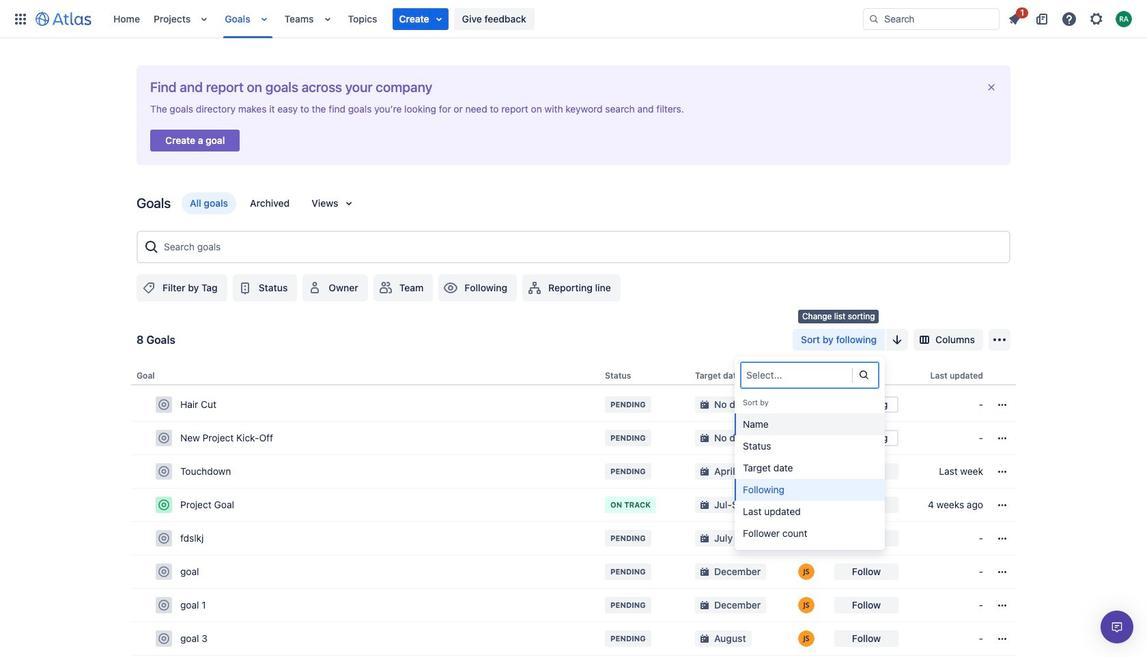 Task type: describe. For each thing, give the bounding box(es) containing it.
settings image
[[1088, 11, 1105, 27]]

more icon image for hair cut icon on the bottom of the page
[[994, 397, 1011, 413]]

label image
[[141, 280, 157, 296]]

account image
[[1116, 11, 1132, 27]]

top element
[[8, 0, 863, 38]]

status image
[[237, 280, 253, 296]]

goal 3 image
[[158, 634, 169, 645]]

more icon image for fdslkj "icon"
[[994, 531, 1011, 547]]

touchdown image
[[158, 466, 169, 477]]

more options image
[[991, 332, 1008, 348]]

Search goals field
[[160, 235, 1004, 259]]

project goal image
[[158, 500, 169, 511]]

reverse sort order image
[[889, 332, 905, 348]]

switch to... image
[[12, 11, 29, 27]]

more icon image for "new project kick-off" icon
[[994, 430, 1011, 447]]

search image
[[869, 13, 879, 24]]

more icon image for project goal icon
[[994, 497, 1011, 514]]



Task type: vqa. For each thing, say whether or not it's contained in the screenshot.
HAIR CUT icon More icon
yes



Task type: locate. For each thing, give the bounding box(es) containing it.
list item
[[1002, 5, 1028, 30], [392, 8, 448, 30]]

new project kick-off image
[[158, 433, 169, 444]]

goal image
[[158, 567, 169, 578]]

more icon image for touchdown image
[[994, 464, 1011, 480]]

3 more icon image from the top
[[994, 464, 1011, 480]]

0 horizontal spatial list item
[[392, 8, 448, 30]]

0 horizontal spatial list
[[107, 0, 863, 38]]

open image
[[856, 366, 872, 383]]

2 more icon image from the top
[[994, 430, 1011, 447]]

more icon image for goal 1 image
[[994, 598, 1011, 614]]

list item inside list
[[392, 8, 448, 30]]

6 more icon image from the top
[[994, 564, 1011, 580]]

following image
[[443, 280, 459, 296]]

1 horizontal spatial list item
[[1002, 5, 1028, 30]]

more icon image for the goal image
[[994, 564, 1011, 580]]

goal 1 image
[[158, 600, 169, 611]]

5 more icon image from the top
[[994, 531, 1011, 547]]

more icon image
[[994, 397, 1011, 413], [994, 430, 1011, 447], [994, 464, 1011, 480], [994, 497, 1011, 514], [994, 531, 1011, 547], [994, 564, 1011, 580], [994, 598, 1011, 614], [994, 631, 1011, 647]]

hair cut image
[[158, 400, 169, 410]]

notifications image
[[1006, 11, 1023, 27]]

more icon image for goal 3 icon
[[994, 631, 1011, 647]]

fdslkj image
[[158, 533, 169, 544]]

7 more icon image from the top
[[994, 598, 1011, 614]]

close banner image
[[986, 82, 997, 93]]

search goals image
[[143, 239, 160, 255]]

open intercom messenger image
[[1109, 619, 1125, 636]]

Search field
[[863, 8, 1000, 30]]

1 horizontal spatial list
[[1002, 5, 1139, 30]]

None search field
[[863, 8, 1000, 30]]

banner
[[0, 0, 1147, 38]]

1 more icon image from the top
[[994, 397, 1011, 413]]

8 more icon image from the top
[[994, 631, 1011, 647]]

help image
[[1061, 11, 1077, 27]]

list
[[107, 0, 863, 38], [1002, 5, 1139, 30]]

None text field
[[746, 369, 749, 382]]

tooltip
[[798, 310, 879, 324]]

4 more icon image from the top
[[994, 497, 1011, 514]]



